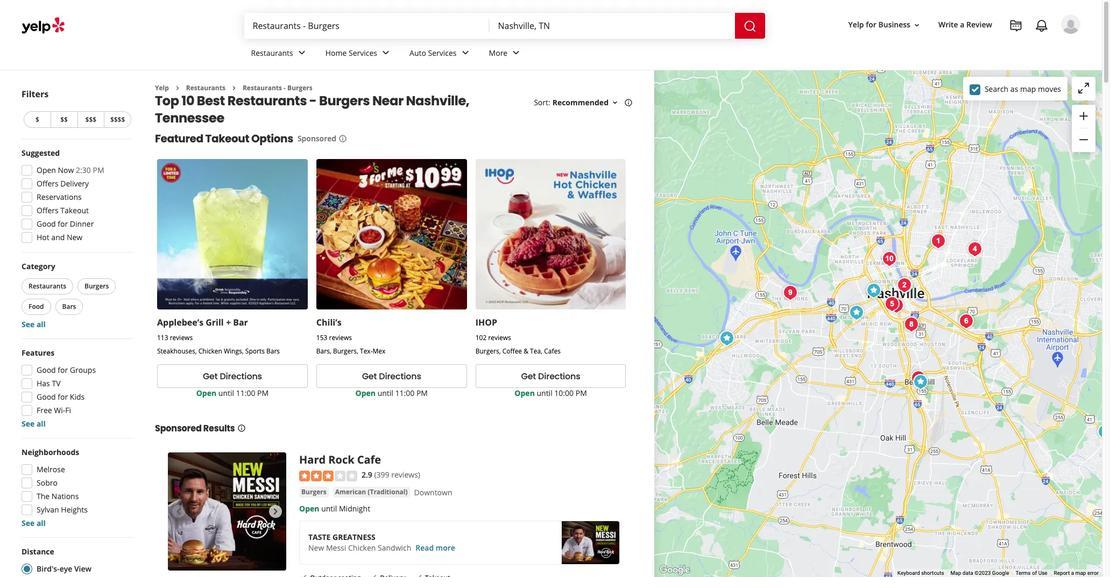 Task type: locate. For each thing, give the bounding box(es) containing it.
1 see all from the top
[[22, 320, 46, 330]]

good for good for groups
[[37, 365, 56, 376]]

0 horizontal spatial reviews
[[170, 334, 193, 343]]

2 horizontal spatial get directions
[[521, 371, 580, 383]]

0 vertical spatial yelp
[[848, 20, 864, 30]]

1 horizontal spatial services
[[428, 48, 457, 58]]

sponsored results
[[155, 423, 235, 435]]

24 chevron down v2 image inside the restaurants link
[[295, 46, 308, 59]]

open until midnight
[[299, 504, 370, 514]]

until left '10:00' on the bottom of page
[[537, 389, 552, 399]]

2 24 chevron down v2 image from the left
[[379, 46, 392, 59]]

2 services from the left
[[428, 48, 457, 58]]

0 vertical spatial restaurants link
[[242, 39, 317, 70]]

the
[[37, 492, 50, 502]]

0 horizontal spatial -
[[284, 83, 286, 93]]

burgers
[[287, 83, 313, 93], [319, 92, 370, 110], [84, 282, 109, 291], [301, 488, 326, 497]]

2 offers from the top
[[37, 206, 58, 216]]

offers
[[37, 179, 58, 189], [37, 206, 58, 216]]

burger king image
[[863, 280, 885, 302]]

new down dinner
[[67, 232, 82, 243]]

1 horizontal spatial open until 11:00 pm
[[355, 389, 428, 399]]

sponsored down top 10 best restaurants - burgers near nashville, tennessee at the top left of the page
[[298, 134, 336, 144]]

153
[[316, 334, 327, 343]]

1 horizontal spatial 24 chevron down v2 image
[[379, 46, 392, 59]]

16 chevron right v2 image right yelp link
[[173, 84, 182, 92]]

0 horizontal spatial services
[[349, 48, 377, 58]]

dreamburger image
[[964, 239, 986, 260]]

see all for melrose
[[22, 519, 46, 529]]

get directions
[[203, 371, 262, 383], [362, 371, 421, 383], [521, 371, 580, 383]]

offers down the reservations
[[37, 206, 58, 216]]

Near text field
[[498, 20, 726, 32]]

get directions up open until 10:00 pm
[[521, 371, 580, 383]]

0 vertical spatial good
[[37, 219, 56, 229]]

2 open until 11:00 pm from the left
[[355, 389, 428, 399]]

get directions link down mex
[[316, 365, 467, 389]]

good for dinner
[[37, 219, 94, 229]]

0 horizontal spatial 16 chevron right v2 image
[[173, 84, 182, 92]]

113
[[157, 334, 168, 343]]

0 horizontal spatial directions
[[220, 371, 262, 383]]

1 horizontal spatial bars
[[266, 347, 280, 356]]

good up has tv
[[37, 365, 56, 376]]

1 horizontal spatial restaurants link
[[242, 39, 317, 70]]

1 reviews from the left
[[170, 334, 193, 343]]

open for ihop
[[515, 389, 535, 399]]

bars down restaurants button
[[62, 302, 76, 312]]

0 horizontal spatial 16 checkmark v2 image
[[299, 574, 308, 578]]

group containing features
[[18, 348, 133, 430]]

all down free
[[37, 419, 46, 429]]

map left error
[[1075, 571, 1086, 577]]

1 vertical spatial takeout
[[60, 206, 89, 216]]

chicken left wings, at the left bottom
[[198, 347, 222, 356]]

group
[[1072, 105, 1096, 152], [18, 148, 133, 246], [19, 262, 133, 330], [18, 348, 133, 430], [18, 448, 133, 529]]

nations
[[52, 492, 79, 502]]

new inside taste greatness new messi chicken sandwich read more
[[308, 543, 324, 554]]

get directions for burgers,
[[521, 371, 580, 383]]

2 get directions from the left
[[362, 371, 421, 383]]

0 horizontal spatial takeout
[[60, 206, 89, 216]]

2 get from the left
[[362, 371, 377, 383]]

3 good from the top
[[37, 392, 56, 402]]

see all button down free
[[22, 419, 46, 429]]

1 horizontal spatial 16 chevron right v2 image
[[230, 84, 238, 92]]

new for taste greatness new messi chicken sandwich read more
[[308, 543, 324, 554]]

see all button
[[22, 320, 46, 330], [22, 419, 46, 429], [22, 519, 46, 529]]

for for business
[[866, 20, 876, 30]]

data
[[963, 571, 973, 577]]

1 vertical spatial offers
[[37, 206, 58, 216]]

suggested
[[22, 148, 60, 158]]

24 chevron down v2 image left auto
[[379, 46, 392, 59]]

error
[[1087, 571, 1099, 577]]

zoom in image
[[1077, 110, 1090, 123]]

directions up '10:00' on the bottom of page
[[538, 371, 580, 383]]

1 horizontal spatial get directions link
[[316, 365, 467, 389]]

1 horizontal spatial directions
[[379, 371, 421, 383]]

directions
[[220, 371, 262, 383], [379, 371, 421, 383], [538, 371, 580, 383]]

1 vertical spatial burgers button
[[299, 487, 329, 498]]

24 chevron down v2 image
[[295, 46, 308, 59], [379, 46, 392, 59]]

fi
[[65, 406, 71, 416]]

gabby's burgers image
[[901, 314, 922, 336]]

1 24 chevron down v2 image from the left
[[295, 46, 308, 59]]

3 all from the top
[[37, 519, 46, 529]]

rock
[[328, 453, 354, 468]]

yelp left 10
[[155, 83, 169, 93]]

services right auto
[[428, 48, 457, 58]]

24 chevron down v2 image for home services
[[379, 46, 392, 59]]

for down offers takeout
[[58, 219, 68, 229]]

best
[[197, 92, 225, 110]]

tv
[[52, 379, 61, 389]]

auto services link
[[401, 39, 480, 70]]

1 horizontal spatial 24 chevron down v2 image
[[510, 46, 523, 59]]

chili's 153 reviews bars, burgers, tex-mex
[[316, 317, 385, 356]]

until up results
[[218, 389, 234, 399]]

16 checkmark v2 image
[[369, 574, 378, 578]]

0 vertical spatial see all button
[[22, 320, 46, 330]]

open until 11:00 pm up results
[[196, 389, 269, 399]]

group containing neighborhoods
[[18, 448, 133, 529]]

burger republic image
[[881, 294, 903, 315]]

takeout for offers
[[60, 206, 89, 216]]

coffee
[[502, 347, 522, 356]]

0 vertical spatial sponsored
[[298, 134, 336, 144]]

1 horizontal spatial burgers button
[[299, 487, 329, 498]]

until for bars,
[[378, 389, 393, 399]]

2 see from the top
[[22, 419, 35, 429]]

1 16 checkmark v2 image from the left
[[299, 574, 308, 578]]

3 see all from the top
[[22, 519, 46, 529]]

chicken
[[198, 347, 222, 356], [348, 543, 376, 554]]

a right report
[[1071, 571, 1074, 577]]

10
[[181, 92, 194, 110]]

a right write
[[960, 20, 965, 30]]

0 vertical spatial takeout
[[205, 132, 249, 147]]

until down mex
[[378, 389, 393, 399]]

0 vertical spatial all
[[37, 320, 46, 330]]

see all for good for groups
[[22, 419, 46, 429]]

open left '10:00' on the bottom of page
[[515, 389, 535, 399]]

all down sylvan
[[37, 519, 46, 529]]

burgers, inside chili's 153 reviews bars, burgers, tex-mex
[[333, 347, 358, 356]]

1 horizontal spatial chicken
[[348, 543, 376, 554]]

keyboard shortcuts button
[[897, 570, 944, 578]]

1 vertical spatial a
[[1071, 571, 1074, 577]]

more link
[[480, 39, 531, 70]]

1 horizontal spatial -
[[309, 92, 317, 110]]

0 vertical spatial chicken
[[198, 347, 222, 356]]

16 info v2 image down top 10 best restaurants - burgers near nashville, tennessee at the top left of the page
[[338, 135, 347, 143]]

good up the hot
[[37, 219, 56, 229]]

reviews inside chili's 153 reviews bars, burgers, tex-mex
[[329, 334, 352, 343]]

american (traditional)
[[335, 488, 408, 497]]

bars,
[[316, 347, 331, 356]]

reviews up coffee
[[488, 334, 511, 343]]

0 vertical spatial new
[[67, 232, 82, 243]]

0 vertical spatial map
[[1020, 84, 1036, 94]]

2 vertical spatial see
[[22, 519, 35, 529]]

1 vertical spatial chicken
[[348, 543, 376, 554]]

takeout inside group
[[60, 206, 89, 216]]

see down the food button
[[22, 320, 35, 330]]

chili's image
[[846, 302, 867, 324]]

directions down wings, at the left bottom
[[220, 371, 262, 383]]

open now 2:30 pm
[[37, 165, 104, 175]]

heights
[[61, 505, 88, 515]]

option group containing distance
[[18, 547, 133, 578]]

good for good for kids
[[37, 392, 56, 402]]

offers for offers takeout
[[37, 206, 58, 216]]

featured
[[155, 132, 203, 147]]

24 chevron down v2 image right more
[[510, 46, 523, 59]]

services for auto services
[[428, 48, 457, 58]]

get directions link down wings, at the left bottom
[[157, 365, 308, 389]]

see all button down sylvan
[[22, 519, 46, 529]]

0 horizontal spatial get directions link
[[157, 365, 308, 389]]

directions for bars,
[[379, 371, 421, 383]]

1 11:00 from the left
[[236, 389, 255, 399]]

get directions down wings, at the left bottom
[[203, 371, 262, 383]]

0 horizontal spatial get
[[203, 371, 218, 383]]

yelp left business
[[848, 20, 864, 30]]

2 16 checkmark v2 image from the left
[[414, 574, 423, 578]]

1 horizontal spatial a
[[1071, 571, 1074, 577]]

2 none field from the left
[[498, 20, 726, 32]]

none field find
[[253, 20, 481, 32]]

3 reviews from the left
[[488, 334, 511, 343]]

more
[[436, 543, 455, 554]]

1 services from the left
[[349, 48, 377, 58]]

wings,
[[224, 347, 244, 356]]

1 horizontal spatial new
[[308, 543, 324, 554]]

greatness
[[333, 533, 375, 543]]

2 reviews from the left
[[329, 334, 352, 343]]

2 all from the top
[[37, 419, 46, 429]]

terms of use
[[1016, 571, 1047, 577]]

top
[[155, 92, 179, 110]]

None search field
[[244, 13, 767, 39]]

0 horizontal spatial sponsored
[[155, 423, 202, 435]]

open down tex-
[[355, 389, 376, 399]]

None field
[[253, 20, 481, 32], [498, 20, 726, 32]]

get directions down mex
[[362, 371, 421, 383]]

1 open until 11:00 pm from the left
[[196, 389, 269, 399]]

bars inside applebee's grill + bar 113 reviews steakhouses, chicken wings, sports bars
[[266, 347, 280, 356]]

1 horizontal spatial 11:00
[[395, 389, 414, 399]]

directions down mex
[[379, 371, 421, 383]]

1 horizontal spatial yelp
[[848, 20, 864, 30]]

0 horizontal spatial restaurants link
[[186, 83, 225, 93]]

$$$$ button
[[104, 111, 131, 128]]

see up distance
[[22, 519, 35, 529]]

reviews inside ihop 102 reviews burgers, coffee & tea, cafes
[[488, 334, 511, 343]]

yelp inside yelp for business button
[[848, 20, 864, 30]]

all down the food button
[[37, 320, 46, 330]]

restaurants - burgers
[[243, 83, 313, 93]]

1 vertical spatial new
[[308, 543, 324, 554]]

1 horizontal spatial get
[[362, 371, 377, 383]]

reviews up "steakhouses,"
[[170, 334, 193, 343]]

map right as
[[1020, 84, 1036, 94]]

3 see all button from the top
[[22, 519, 46, 529]]

1 horizontal spatial burgers,
[[475, 347, 501, 356]]

1 horizontal spatial map
[[1075, 571, 1086, 577]]

0 horizontal spatial none field
[[253, 20, 481, 32]]

1 directions from the left
[[220, 371, 262, 383]]

1 offers from the top
[[37, 179, 58, 189]]

1 vertical spatial see
[[22, 419, 35, 429]]

24 chevron down v2 image right auto services
[[459, 46, 472, 59]]

search as map moves
[[985, 84, 1061, 94]]

0 horizontal spatial 11:00
[[236, 389, 255, 399]]

2 burgers, from the left
[[475, 347, 501, 356]]

2 vertical spatial all
[[37, 519, 46, 529]]

1 horizontal spatial takeout
[[205, 132, 249, 147]]

notifications image
[[1035, 19, 1048, 32]]

1 24 chevron down v2 image from the left
[[459, 46, 472, 59]]

2:30
[[76, 165, 91, 175]]

bars
[[62, 302, 76, 312], [266, 347, 280, 356]]

all for melrose
[[37, 519, 46, 529]]

burgers inside burgers link
[[301, 488, 326, 497]]

report a map error
[[1054, 571, 1099, 577]]

0 horizontal spatial yelp
[[155, 83, 169, 93]]

1 horizontal spatial 16 checkmark v2 image
[[414, 574, 423, 578]]

0 horizontal spatial get directions
[[203, 371, 262, 383]]

(traditional)
[[368, 488, 408, 497]]

open
[[37, 165, 56, 175], [196, 389, 216, 399], [355, 389, 376, 399], [515, 389, 535, 399], [299, 504, 319, 514]]

16 chevron right v2 image
[[173, 84, 182, 92], [230, 84, 238, 92]]

chicken down the "greatness"
[[348, 543, 376, 554]]

24 chevron down v2 image inside auto services 'link'
[[459, 46, 472, 59]]

get down the &
[[521, 371, 536, 383]]

0 vertical spatial offers
[[37, 179, 58, 189]]

open up sponsored results
[[196, 389, 216, 399]]

applebee's
[[157, 317, 203, 329]]

24 chevron down v2 image inside more link
[[510, 46, 523, 59]]

0 vertical spatial bars
[[62, 302, 76, 312]]

open down burgers link
[[299, 504, 319, 514]]

see all down the food button
[[22, 320, 46, 330]]

2 horizontal spatial get directions link
[[475, 365, 626, 389]]

0 horizontal spatial new
[[67, 232, 82, 243]]

get for bar
[[203, 371, 218, 383]]

1 vertical spatial see all button
[[22, 419, 46, 429]]

terms of use link
[[1016, 571, 1047, 577]]

jeremy m. image
[[1061, 15, 1081, 34]]

24 chevron down v2 image for more
[[510, 46, 523, 59]]

get directions for bar
[[203, 371, 262, 383]]

see up the neighborhoods
[[22, 419, 35, 429]]

0 horizontal spatial burgers,
[[333, 347, 358, 356]]

1 horizontal spatial sponsored
[[298, 134, 336, 144]]

0 horizontal spatial open until 11:00 pm
[[196, 389, 269, 399]]

0 horizontal spatial burgers button
[[78, 279, 116, 295]]

good up free
[[37, 392, 56, 402]]

1 horizontal spatial reviews
[[329, 334, 352, 343]]

see all down free
[[22, 419, 46, 429]]

1 get from the left
[[203, 371, 218, 383]]

0 horizontal spatial 24 chevron down v2 image
[[459, 46, 472, 59]]

a for write
[[960, 20, 965, 30]]

search
[[985, 84, 1009, 94]]

free
[[37, 406, 52, 416]]

0 horizontal spatial bars
[[62, 302, 76, 312]]

0 horizontal spatial chicken
[[198, 347, 222, 356]]

offers delivery
[[37, 179, 89, 189]]

1 horizontal spatial get directions
[[362, 371, 421, 383]]

24 chevron down v2 image inside home services link
[[379, 46, 392, 59]]

get directions for bars,
[[362, 371, 421, 383]]

offers up the reservations
[[37, 179, 58, 189]]

0 vertical spatial a
[[960, 20, 965, 30]]

24 chevron down v2 image for auto services
[[459, 46, 472, 59]]

ihop
[[475, 317, 497, 329]]

hard
[[299, 453, 326, 468]]

downtown
[[414, 488, 452, 498]]

burgers inside group
[[84, 282, 109, 291]]

open for applebee's grill + bar
[[196, 389, 216, 399]]

16 chevron right v2 image right best
[[230, 84, 238, 92]]

for left business
[[866, 20, 876, 30]]

new for hot and new
[[67, 232, 82, 243]]

1 vertical spatial good
[[37, 365, 56, 376]]

1 vertical spatial 16 info v2 image
[[338, 135, 347, 143]]

home services link
[[317, 39, 401, 70]]

2 vertical spatial see all button
[[22, 519, 46, 529]]

16 chevron down v2 image
[[913, 21, 921, 29]]

3 see from the top
[[22, 519, 35, 529]]

1 vertical spatial yelp
[[155, 83, 169, 93]]

american (traditional) button
[[333, 487, 410, 498]]

24 chevron down v2 image left home
[[295, 46, 308, 59]]

1 vertical spatial sponsored
[[155, 423, 202, 435]]

1 get directions link from the left
[[157, 365, 308, 389]]

1 vertical spatial all
[[37, 419, 46, 429]]

16 info v2 image right 16 chevron down v2 image at the right top of page
[[624, 99, 633, 107]]

hard rock cafe
[[299, 453, 381, 468]]

none field near
[[498, 20, 726, 32]]

for inside button
[[866, 20, 876, 30]]

2 directions from the left
[[379, 371, 421, 383]]

1 vertical spatial bars
[[266, 347, 280, 356]]

bars right 'sports'
[[266, 347, 280, 356]]

get down applebee's grill + bar 113 reviews steakhouses, chicken wings, sports bars on the left bottom of page
[[203, 371, 218, 383]]

for
[[866, 20, 876, 30], [58, 219, 68, 229], [58, 365, 68, 376], [58, 392, 68, 402]]

pm
[[93, 165, 104, 175], [257, 389, 269, 399], [416, 389, 428, 399], [576, 389, 587, 399]]

2 see all button from the top
[[22, 419, 46, 429]]

1 horizontal spatial none field
[[498, 20, 726, 32]]

0 horizontal spatial 24 chevron down v2 image
[[295, 46, 308, 59]]

1 vertical spatial map
[[1075, 571, 1086, 577]]

1 horizontal spatial 16 info v2 image
[[338, 135, 347, 143]]

burgers inside top 10 best restaurants - burgers near nashville, tennessee
[[319, 92, 370, 110]]

services right home
[[349, 48, 377, 58]]

the pharmacy image
[[928, 231, 949, 252]]

2 11:00 from the left
[[395, 389, 414, 399]]

2 vertical spatial good
[[37, 392, 56, 402]]

2 see all from the top
[[22, 419, 46, 429]]

new down taste
[[308, 543, 324, 554]]

bars inside the 'bars' button
[[62, 302, 76, 312]]

0 horizontal spatial map
[[1020, 84, 1036, 94]]

good for good for dinner
[[37, 219, 56, 229]]

16 info v2 image right results
[[237, 425, 246, 433]]

burgers, down 102
[[475, 347, 501, 356]]

2 horizontal spatial get
[[521, 371, 536, 383]]

2 horizontal spatial reviews
[[488, 334, 511, 343]]

24 chevron down v2 image
[[459, 46, 472, 59], [510, 46, 523, 59]]

burgers, left tex-
[[333, 347, 358, 356]]

16 chevron right v2 image for restaurants - burgers
[[230, 84, 238, 92]]

services
[[349, 48, 377, 58], [428, 48, 457, 58]]

user actions element
[[840, 13, 1096, 80]]

for for groups
[[58, 365, 68, 376]]

restaurants
[[251, 48, 293, 58], [186, 83, 225, 93], [243, 83, 282, 93], [227, 92, 307, 110], [29, 282, 66, 291]]

search image
[[743, 20, 756, 33]]

1 16 chevron right v2 image from the left
[[173, 84, 182, 92]]

yelp for yelp link
[[155, 83, 169, 93]]

group containing category
[[19, 262, 133, 330]]

burgers button down 2.9 star rating image in the bottom of the page
[[299, 487, 329, 498]]

3 get from the left
[[521, 371, 536, 383]]

business
[[878, 20, 910, 30]]

sponsored left results
[[155, 423, 202, 435]]

2 horizontal spatial 16 info v2 image
[[624, 99, 633, 107]]

16 chevron down v2 image
[[611, 99, 619, 107]]

services inside 'link'
[[428, 48, 457, 58]]

1 none field from the left
[[253, 20, 481, 32]]

get down tex-
[[362, 371, 377, 383]]

open until 11:00 pm down mex
[[355, 389, 428, 399]]

see all button down the food button
[[22, 320, 46, 330]]

burgers, inside ihop 102 reviews burgers, coffee & tea, cafes
[[475, 347, 501, 356]]

1 burgers, from the left
[[333, 347, 358, 356]]

16 chevron right v2 image for restaurants
[[173, 84, 182, 92]]

3 get directions from the left
[[521, 371, 580, 383]]

auto services
[[410, 48, 457, 58]]

bare bones butcher image
[[780, 282, 801, 304]]

brothers burger joint image
[[908, 368, 929, 389]]

1 get directions from the left
[[203, 371, 262, 383]]

0 vertical spatial see
[[22, 320, 35, 330]]

a
[[960, 20, 965, 30], [1071, 571, 1074, 577]]

restaurants link
[[242, 39, 317, 70], [186, 83, 225, 93]]

get directions link
[[157, 365, 308, 389], [316, 365, 467, 389], [475, 365, 626, 389]]

takeout down best
[[205, 132, 249, 147]]

and
[[51, 232, 65, 243]]

reviews for chili's
[[329, 334, 352, 343]]

0 vertical spatial 16 info v2 image
[[624, 99, 633, 107]]

new
[[67, 232, 82, 243], [308, 543, 324, 554]]

2 16 chevron right v2 image from the left
[[230, 84, 238, 92]]

0 vertical spatial see all
[[22, 320, 46, 330]]

(399
[[374, 470, 389, 481]]

takeout up dinner
[[60, 206, 89, 216]]

reviews right 153
[[329, 334, 352, 343]]

reviews inside applebee's grill + bar 113 reviews steakhouses, chicken wings, sports bars
[[170, 334, 193, 343]]

2 24 chevron down v2 image from the left
[[510, 46, 523, 59]]

sponsored for sponsored
[[298, 134, 336, 144]]

nashville,
[[406, 92, 469, 110]]

16 checkmark v2 image
[[299, 574, 308, 578], [414, 574, 423, 578]]

1 vertical spatial see all
[[22, 419, 46, 429]]

see all down sylvan
[[22, 519, 46, 529]]

has
[[37, 379, 50, 389]]

1 good from the top
[[37, 219, 56, 229]]

applebee's grill + bar link
[[157, 317, 248, 329]]

2 vertical spatial 16 info v2 image
[[237, 425, 246, 433]]

for up tv
[[58, 365, 68, 376]]

0 vertical spatial burgers button
[[78, 279, 116, 295]]

2 good from the top
[[37, 365, 56, 376]]

2 horizontal spatial directions
[[538, 371, 580, 383]]

burgers button up the 'bars' button
[[78, 279, 116, 295]]

2.9 star rating image
[[299, 471, 357, 482]]

the stillery image
[[894, 275, 915, 296]]

3 directions from the left
[[538, 371, 580, 383]]

get directions link down cafes
[[475, 365, 626, 389]]

2 get directions link from the left
[[316, 365, 467, 389]]

previous image
[[172, 506, 185, 519]]

open until 11:00 pm for reviews
[[355, 389, 428, 399]]

16 info v2 image
[[624, 99, 633, 107], [338, 135, 347, 143], [237, 425, 246, 433]]

pm for applebee's grill + bar
[[257, 389, 269, 399]]

restaurants link up restaurants - burgers
[[242, 39, 317, 70]]

0 horizontal spatial a
[[960, 20, 965, 30]]

3 get directions link from the left
[[475, 365, 626, 389]]

read
[[416, 543, 434, 554]]

cledis image
[[956, 311, 977, 332]]

for up wi-
[[58, 392, 68, 402]]

restaurants link up tennessee
[[186, 83, 225, 93]]

2 vertical spatial see all
[[22, 519, 46, 529]]

option group
[[18, 547, 133, 578]]



Task type: vqa. For each thing, say whether or not it's contained in the screenshot.


Task type: describe. For each thing, give the bounding box(es) containing it.
1 vertical spatial restaurants link
[[186, 83, 225, 93]]

applebee's grill + bar image
[[910, 372, 931, 393]]

zoom out image
[[1077, 134, 1090, 146]]

pm for ihop
[[576, 389, 587, 399]]

$
[[35, 115, 39, 124]]

yelp for business button
[[844, 15, 925, 35]]

wi-
[[54, 406, 65, 416]]

$$$
[[85, 115, 96, 124]]

eye
[[60, 564, 72, 575]]

get for burgers,
[[521, 371, 536, 383]]

$$$$
[[110, 115, 125, 124]]

open until 10:00 pm
[[515, 389, 587, 399]]

google image
[[657, 564, 693, 578]]

american (traditional) link
[[333, 487, 410, 498]]

get directions link for bar
[[157, 365, 308, 389]]

write
[[938, 20, 958, 30]]

a for report
[[1071, 571, 1074, 577]]

home services
[[325, 48, 377, 58]]

results
[[203, 423, 235, 435]]

top 10 best restaurants - burgers near nashville, tennessee
[[155, 92, 469, 127]]

see all button for melrose
[[22, 519, 46, 529]]

sponsored for sponsored results
[[155, 423, 202, 435]]

reservations
[[37, 192, 82, 202]]

category
[[22, 262, 55, 272]]

next image
[[269, 506, 282, 519]]

dinner
[[70, 219, 94, 229]]

directions for burgers,
[[538, 371, 580, 383]]

16 info v2 image for featured takeout options
[[338, 135, 347, 143]]

reviews for ihop
[[488, 334, 511, 343]]

auto
[[410, 48, 426, 58]]

free wi-fi
[[37, 406, 71, 416]]

jack brown's beer & burger joint - germantown image
[[879, 248, 900, 270]]

map for error
[[1075, 571, 1086, 577]]

yelp for yelp for business
[[848, 20, 864, 30]]

stock & barrel image
[[886, 295, 907, 317]]

ihop image
[[716, 328, 738, 349]]

24 chevron down v2 image for restaurants
[[295, 46, 308, 59]]

see all button for good for groups
[[22, 419, 46, 429]]

directions for bar
[[220, 371, 262, 383]]

as
[[1010, 84, 1018, 94]]

map region
[[535, 0, 1110, 578]]

reviews)
[[391, 470, 420, 481]]

chicken inside applebee's grill + bar 113 reviews steakhouses, chicken wings, sports bars
[[198, 347, 222, 356]]

©2023
[[975, 571, 991, 577]]

open for chili's
[[355, 389, 376, 399]]

until for burgers,
[[537, 389, 552, 399]]

- inside top 10 best restaurants - burgers near nashville, tennessee
[[309, 92, 317, 110]]

pm inside group
[[93, 165, 104, 175]]

for for kids
[[58, 392, 68, 402]]

until down burgers link
[[321, 504, 337, 514]]

delivery
[[60, 179, 89, 189]]

tex-
[[360, 347, 373, 356]]

burgers link
[[299, 487, 329, 498]]

yelp link
[[155, 83, 169, 93]]

offers for offers delivery
[[37, 179, 58, 189]]

sort:
[[534, 98, 550, 108]]

$$$ button
[[77, 111, 104, 128]]

1 all from the top
[[37, 320, 46, 330]]

all for good for groups
[[37, 419, 46, 429]]

for for dinner
[[58, 219, 68, 229]]

home
[[325, 48, 347, 58]]

bar
[[233, 317, 248, 329]]

$ button
[[24, 111, 50, 128]]

filters
[[22, 88, 49, 100]]

cafe
[[357, 453, 381, 468]]

mex
[[373, 347, 385, 356]]

business categories element
[[242, 39, 1081, 70]]

steakhouses,
[[157, 347, 197, 356]]

group containing suggested
[[18, 148, 133, 246]]

report a map error link
[[1054, 571, 1099, 577]]

open down suggested
[[37, 165, 56, 175]]

map for moves
[[1020, 84, 1036, 94]]

restaurants inside business categories element
[[251, 48, 293, 58]]

midnight
[[339, 504, 370, 514]]

hot
[[37, 232, 49, 243]]

sobro
[[37, 478, 58, 489]]

american
[[335, 488, 366, 497]]

yelp for business
[[848, 20, 910, 30]]

takeout for featured
[[205, 132, 249, 147]]

now
[[58, 165, 74, 175]]

see for good for groups
[[22, 419, 35, 429]]

chicken inside taste greatness new messi chicken sandwich read more
[[348, 543, 376, 554]]

more
[[489, 48, 508, 58]]

moves
[[1038, 84, 1061, 94]]

map
[[951, 571, 961, 577]]

restaurants inside button
[[29, 282, 66, 291]]

expand map image
[[1077, 82, 1090, 95]]

applebee's grill + bar 113 reviews steakhouses, chicken wings, sports bars
[[157, 317, 280, 356]]

food
[[29, 302, 44, 312]]

11:00 for reviews
[[395, 389, 414, 399]]

hot and new
[[37, 232, 82, 243]]

&
[[524, 347, 528, 356]]

chili's link
[[316, 317, 341, 329]]

neighborhoods
[[22, 448, 79, 458]]

keyboard
[[897, 571, 920, 577]]

restaurants inside top 10 best restaurants - burgers near nashville, tennessee
[[227, 92, 307, 110]]

featured takeout options
[[155, 132, 293, 147]]

get directions link for bars,
[[316, 365, 467, 389]]

slideshow element
[[168, 453, 286, 572]]

$$ button
[[50, 111, 77, 128]]

10:00
[[554, 389, 574, 399]]

ruby tuesday image
[[1094, 422, 1110, 443]]

Find text field
[[253, 20, 481, 32]]

0 horizontal spatial 16 info v2 image
[[237, 425, 246, 433]]

projects image
[[1009, 19, 1022, 32]]

2.9 (399 reviews)
[[362, 470, 420, 481]]

near
[[372, 92, 403, 110]]

recommended
[[552, 98, 609, 108]]

keyboard shortcuts
[[897, 571, 944, 577]]

1 see all button from the top
[[22, 320, 46, 330]]

offers takeout
[[37, 206, 89, 216]]

report
[[1054, 571, 1070, 577]]

bird's-eye view
[[37, 564, 91, 575]]

ihop 102 reviews burgers, coffee & tea, cafes
[[475, 317, 561, 356]]

pm for chili's
[[416, 389, 428, 399]]

until for bar
[[218, 389, 234, 399]]

bars button
[[55, 299, 83, 315]]

recommended button
[[552, 98, 619, 108]]

$$
[[60, 115, 68, 124]]

use
[[1038, 571, 1047, 577]]

melrose
[[37, 465, 65, 475]]

sports
[[245, 347, 265, 356]]

grill
[[206, 317, 224, 329]]

cafes
[[544, 347, 561, 356]]

open until 11:00 pm for +
[[196, 389, 269, 399]]

view
[[74, 564, 91, 575]]

google
[[992, 571, 1009, 577]]

write a review
[[938, 20, 992, 30]]

hard rock cafe image
[[168, 453, 286, 572]]

102
[[475, 334, 487, 343]]

terms
[[1016, 571, 1031, 577]]

get directions link for burgers,
[[475, 365, 626, 389]]

see for melrose
[[22, 519, 35, 529]]

hard rock cafe image
[[895, 275, 916, 296]]

get for bars,
[[362, 371, 377, 383]]

chili's
[[316, 317, 341, 329]]

1 see from the top
[[22, 320, 35, 330]]

services for home services
[[349, 48, 377, 58]]

tennessee
[[155, 109, 224, 127]]

16 info v2 image for top 10 best restaurants - burgers near nashville, tennessee
[[624, 99, 633, 107]]

has tv
[[37, 379, 61, 389]]

11:00 for +
[[236, 389, 255, 399]]

hard rock cafe link
[[299, 453, 381, 468]]



